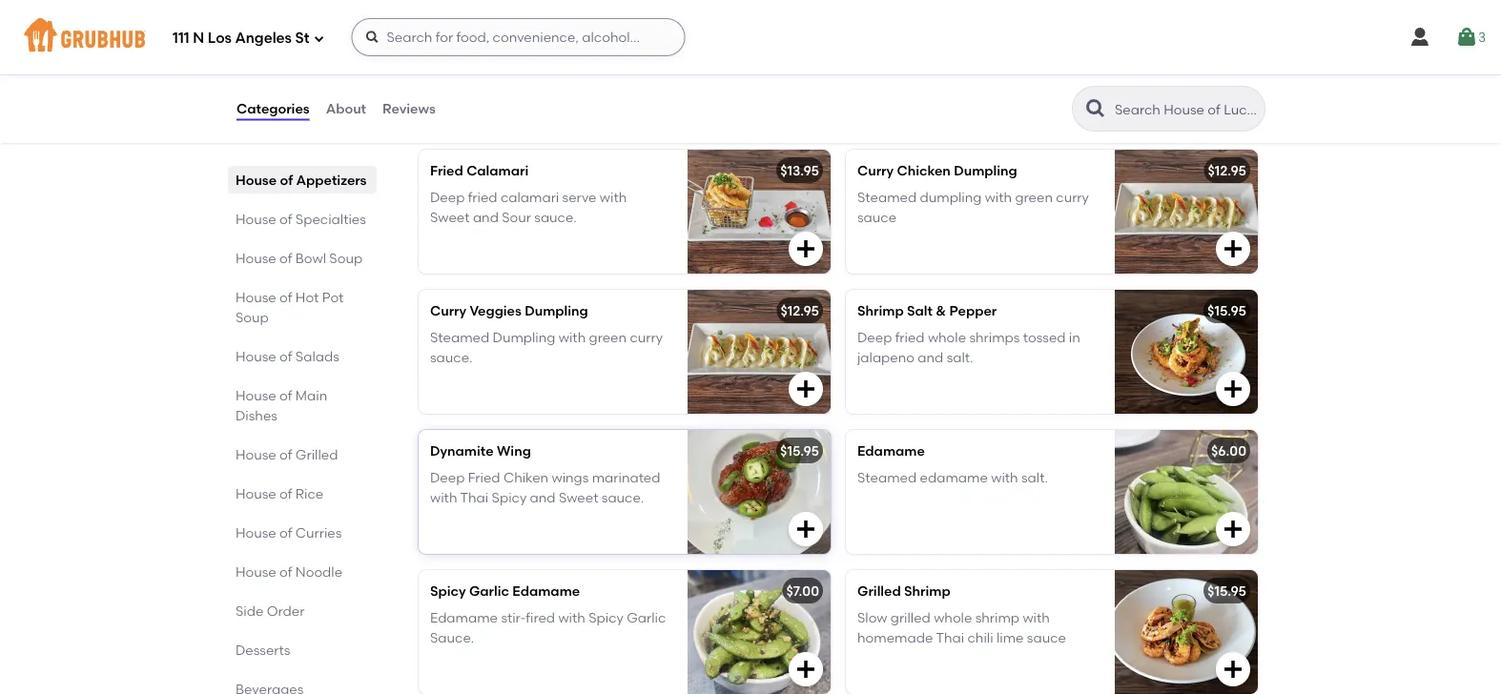 Task type: describe. For each thing, give the bounding box(es) containing it.
grilled
[[891, 610, 931, 626]]

house of salads
[[236, 348, 339, 364]]

house for house of grilled
[[236, 446, 276, 463]]

house of noodle tab
[[236, 562, 369, 582]]

deep fried calamari serve with sweet and sour sauce.
[[430, 189, 627, 225]]

house of bowl soup tab
[[236, 248, 369, 268]]

dumpling for steamed chicken dumpling served with sweet soy sauce.
[[549, 49, 612, 65]]

whole for and
[[928, 330, 966, 346]]

with inside deep fried chiken wings marinated with thai spicy and sweet sauce.
[[430, 489, 457, 505]]

fried chicken dumpling served with sweet soy sauce. button
[[846, 9, 1258, 133]]

1 vertical spatial shrimp
[[904, 583, 951, 599]]

steamed for sweet
[[430, 49, 489, 65]]

wing
[[497, 443, 531, 459]]

curry for steamed dumpling with green curry sauce
[[1056, 189, 1089, 206]]

slow grilled whole shrimp with homemade thai chili lime sauce
[[857, 610, 1066, 646]]

shrimps
[[969, 330, 1020, 346]]

1 horizontal spatial soup
[[329, 250, 363, 266]]

shrimp
[[975, 610, 1020, 626]]

with inside deep fried calamari serve with sweet and sour sauce.
[[600, 189, 627, 206]]

curries
[[296, 525, 342, 541]]

$13.95
[[780, 162, 819, 179]]

chicken for curry
[[897, 162, 951, 179]]

of for main
[[280, 387, 292, 403]]

with inside the 'steamed dumpling with green curry sauce.'
[[559, 330, 586, 346]]

sauce. inside the 'steamed dumpling with green curry sauce.'
[[430, 349, 473, 365]]

house for house of rice
[[236, 485, 276, 502]]

house of main dishes tab
[[236, 385, 369, 425]]

svg image inside "3" button
[[1455, 26, 1478, 49]]

tossed
[[1023, 330, 1066, 346]]

in
[[1069, 330, 1080, 346]]

curry for steamed dumpling with green curry sauce.
[[630, 330, 663, 346]]

steamed dumpling with green curry sauce.
[[430, 330, 663, 365]]

house of specialties tab
[[236, 209, 369, 229]]

spicy garlic edamame image
[[688, 570, 831, 694]]

stemeed chicken dumpling
[[430, 22, 612, 38]]

curry veggies dumpling image
[[688, 290, 831, 414]]

3 button
[[1455, 20, 1486, 54]]

thai for grilled
[[936, 629, 964, 646]]

with inside steamed chicken dumpling served with sweet soy sauce.
[[430, 69, 457, 85]]

wings
[[552, 470, 589, 486]]

house of main dishes
[[236, 387, 327, 423]]

and inside deep fried whole shrimps tossed in jalapeno and salt.
[[918, 349, 944, 365]]

rice
[[296, 485, 324, 502]]

house for house of bowl soup
[[236, 250, 276, 266]]

sweet for deep
[[430, 209, 470, 225]]

grilled shrimp
[[857, 583, 951, 599]]

main
[[296, 387, 327, 403]]

sour
[[502, 209, 531, 225]]

side order tab
[[236, 601, 369, 621]]

house for house of hot pot soup
[[236, 289, 276, 305]]

$12.95 for steamed dumpling with green curry sauce.
[[781, 303, 819, 319]]

111 n los angeles st
[[173, 30, 309, 47]]

3
[[1478, 29, 1486, 45]]

edamame
[[920, 470, 988, 486]]

spicy garlic edamame
[[430, 583, 580, 599]]

1 vertical spatial edamame
[[512, 583, 580, 599]]

sauce inside steamed dumpling with green curry sauce
[[857, 209, 897, 225]]

Search for food, convenience, alcohol... search field
[[351, 18, 685, 56]]

deep for deep fried whole shrimps tossed in jalapeno and salt.
[[857, 330, 892, 346]]

deep for deep fried chiken wings marinated with thai spicy and sweet sauce.
[[430, 470, 465, 486]]

steamed left edamame
[[857, 470, 917, 486]]

&
[[936, 303, 946, 319]]

sweet for steamed
[[460, 69, 500, 85]]

house of salads tab
[[236, 346, 369, 366]]

and inside deep fried calamari serve with sweet and sour sauce.
[[473, 209, 499, 225]]

stemeed chicken dumpling image
[[688, 9, 831, 133]]

noodle
[[296, 564, 342, 580]]

with inside steamed dumpling with green curry sauce
[[985, 189, 1012, 206]]

pot
[[322, 289, 344, 305]]

fried calamari
[[430, 162, 529, 179]]

house of curries tab
[[236, 523, 369, 543]]

garlic inside edamame stir-fired with spicy garlic sauce.
[[627, 610, 666, 626]]

appetizers
[[296, 172, 367, 188]]

edamame for edamame
[[857, 443, 925, 459]]

fried for jalapeno
[[895, 330, 925, 346]]

sauce inside slow grilled whole shrimp with homemade thai chili lime sauce
[[1027, 629, 1066, 646]]

steamed for sauce.
[[430, 330, 489, 346]]

house of noodle
[[236, 564, 342, 580]]

salads
[[296, 348, 339, 364]]

svg image for curry
[[794, 378, 817, 400]]

chicken for fried
[[893, 49, 946, 65]]

deep fried chiken wings marinated with thai spicy and sweet sauce.
[[430, 470, 660, 505]]

of for specialties
[[280, 211, 292, 227]]

reviews button
[[382, 74, 437, 143]]

stemeed
[[430, 22, 489, 38]]

dumpling for fried chicken dumpling served with sweet soy sauce.
[[949, 49, 1012, 65]]

111
[[173, 30, 189, 47]]

about
[[326, 100, 366, 117]]

lime
[[997, 629, 1024, 646]]

calamari
[[501, 189, 559, 206]]

of for hot
[[280, 289, 292, 305]]

sauce. inside deep fried chiken wings marinated with thai spicy and sweet sauce.
[[602, 489, 644, 505]]

house of hot pot soup
[[236, 289, 344, 325]]

serve
[[562, 189, 597, 206]]

jalapeno
[[857, 349, 915, 365]]

shrimp salt & pepper
[[857, 303, 997, 319]]

edamame image
[[1115, 430, 1258, 554]]

fried inside deep fried chiken wings marinated with thai spicy and sweet sauce.
[[468, 470, 500, 486]]

fired
[[526, 610, 555, 626]]

grilled shrimp image
[[1115, 570, 1258, 694]]

shrimp salt & pepper image
[[1115, 290, 1258, 414]]

bowl
[[296, 250, 326, 266]]

$7.00
[[786, 583, 819, 599]]

sauce. inside fried chicken dumpling served with sweet soy sauce.
[[927, 69, 969, 85]]

house of rice
[[236, 485, 324, 502]]

marinated
[[592, 470, 660, 486]]

house of curries
[[236, 525, 342, 541]]

house of grilled
[[236, 446, 338, 463]]

search icon image
[[1084, 97, 1107, 120]]

categories
[[237, 100, 310, 117]]

edamame for edamame stir-fired with spicy garlic sauce.
[[430, 610, 498, 626]]

1 vertical spatial salt.
[[1021, 470, 1048, 486]]

of for salads
[[280, 348, 292, 364]]

house of specialties
[[236, 211, 366, 227]]

sauce. inside steamed chicken dumpling served with sweet soy sauce.
[[530, 69, 572, 85]]

house for house of salads
[[236, 348, 276, 364]]

Search House of Luck Thai BBQ search field
[[1113, 100, 1259, 118]]

dynamite wing
[[430, 443, 531, 459]]

fried chicken dumpling served with sweet soy sauce.
[[857, 49, 1088, 85]]



Task type: vqa. For each thing, say whether or not it's contained in the screenshot.
second 12" from the bottom
no



Task type: locate. For each thing, give the bounding box(es) containing it.
thai for fried
[[460, 489, 489, 505]]

7 house from the top
[[236, 446, 276, 463]]

served inside fried chicken dumpling served with sweet soy sauce.
[[1015, 49, 1058, 65]]

house inside house of main dishes
[[236, 387, 276, 403]]

2 soy from the left
[[900, 69, 923, 85]]

house for house of noodle
[[236, 564, 276, 580]]

sauce right lime
[[1027, 629, 1066, 646]]

1 vertical spatial fried
[[430, 162, 463, 179]]

house of bowl soup
[[236, 250, 363, 266]]

6 of from the top
[[280, 387, 292, 403]]

specialties
[[296, 211, 366, 227]]

soup inside house of hot pot soup
[[236, 309, 269, 325]]

deep down fried calamari
[[430, 189, 465, 206]]

of inside house of hot pot soup
[[280, 289, 292, 305]]

1 horizontal spatial garlic
[[627, 610, 666, 626]]

curry for curry chicken dumpling
[[857, 162, 894, 179]]

thai left chili
[[936, 629, 964, 646]]

house for house of main dishes
[[236, 387, 276, 403]]

served for fried chicken dumpling served with sweet soy sauce.
[[1015, 49, 1058, 65]]

1 vertical spatial grilled
[[857, 583, 901, 599]]

svg image
[[365, 30, 380, 45], [794, 378, 817, 400], [794, 518, 817, 541], [1222, 518, 1245, 541], [794, 658, 817, 681]]

house down dishes
[[236, 446, 276, 463]]

1 vertical spatial curry
[[630, 330, 663, 346]]

desserts
[[236, 642, 290, 658]]

1 vertical spatial spicy
[[430, 583, 466, 599]]

$15.95 for deep fried whole shrimps tossed in jalapeno and salt.
[[1208, 303, 1247, 319]]

0 vertical spatial curry
[[857, 162, 894, 179]]

curry
[[1056, 189, 1089, 206], [630, 330, 663, 346]]

0 vertical spatial whole
[[928, 330, 966, 346]]

0 horizontal spatial garlic
[[469, 583, 509, 599]]

homemade
[[857, 629, 933, 646]]

of left hot
[[280, 289, 292, 305]]

hot
[[296, 289, 319, 305]]

fried inside deep fried calamari serve with sweet and sour sauce.
[[468, 189, 497, 206]]

of inside house of main dishes
[[280, 387, 292, 403]]

fried for fried calamari
[[430, 162, 463, 179]]

1 horizontal spatial shrimp
[[904, 583, 951, 599]]

calamari
[[467, 162, 529, 179]]

and left sour
[[473, 209, 499, 225]]

0 horizontal spatial green
[[589, 330, 627, 346]]

salt. right edamame
[[1021, 470, 1048, 486]]

chili
[[968, 629, 993, 646]]

sweet inside steamed chicken dumpling served with sweet soy sauce.
[[460, 69, 500, 85]]

2 horizontal spatial edamame
[[857, 443, 925, 459]]

of up house of bowl soup
[[280, 211, 292, 227]]

9 house from the top
[[236, 525, 276, 541]]

of left bowl
[[280, 250, 292, 266]]

0 vertical spatial shrimp
[[857, 303, 904, 319]]

steamed edamame with salt.
[[857, 470, 1048, 486]]

2 horizontal spatial fried
[[857, 49, 890, 65]]

categories button
[[236, 74, 311, 143]]

of left the salads
[[280, 348, 292, 364]]

served inside steamed chicken dumpling served with sweet soy sauce.
[[615, 49, 658, 65]]

spicy up the sauce.
[[430, 583, 466, 599]]

dumpling for stemeed chicken dumpling
[[549, 22, 612, 38]]

6 house from the top
[[236, 387, 276, 403]]

0 horizontal spatial and
[[473, 209, 499, 225]]

svg image for spicy
[[794, 658, 817, 681]]

1 horizontal spatial edamame
[[512, 583, 580, 599]]

2 of from the top
[[280, 211, 292, 227]]

$15.95
[[1208, 303, 1247, 319], [780, 443, 819, 459], [1208, 583, 1247, 599]]

with right fired
[[558, 610, 585, 626]]

1 horizontal spatial $12.95
[[1208, 162, 1247, 179]]

0 vertical spatial garlic
[[469, 583, 509, 599]]

spicy inside deep fried chiken wings marinated with thai spicy and sweet sauce.
[[492, 489, 527, 505]]

$15.95 for slow grilled whole shrimp with homemade thai chili lime sauce
[[1208, 583, 1247, 599]]

curry right $13.95
[[857, 162, 894, 179]]

2 vertical spatial fried
[[468, 470, 500, 486]]

1 horizontal spatial grilled
[[857, 583, 901, 599]]

house of rice tab
[[236, 484, 369, 504]]

with
[[1061, 49, 1088, 65], [430, 69, 457, 85], [600, 189, 627, 206], [985, 189, 1012, 206], [559, 330, 586, 346], [991, 470, 1018, 486], [430, 489, 457, 505], [558, 610, 585, 626], [1023, 610, 1050, 626]]

0 vertical spatial and
[[473, 209, 499, 225]]

fried for and
[[468, 189, 497, 206]]

8 house from the top
[[236, 485, 276, 502]]

sauce
[[857, 209, 897, 225], [1027, 629, 1066, 646]]

0 horizontal spatial sauce
[[857, 209, 897, 225]]

steamed inside steamed dumpling with green curry sauce
[[857, 189, 917, 206]]

$15.95 for deep fried chiken wings marinated with thai spicy and sweet sauce.
[[780, 443, 819, 459]]

dumpling
[[549, 22, 612, 38], [549, 49, 612, 65], [949, 49, 1012, 65], [954, 162, 1017, 179], [525, 303, 588, 319], [493, 330, 555, 346]]

1 vertical spatial garlic
[[627, 610, 666, 626]]

steamed dumpling with green curry sauce
[[857, 189, 1089, 225]]

sauce. down search for food, convenience, alcohol... search field
[[530, 69, 572, 85]]

whole for chili
[[934, 610, 972, 626]]

sauce.
[[530, 69, 572, 85], [927, 69, 969, 85], [534, 209, 577, 225], [430, 349, 473, 365], [602, 489, 644, 505]]

1 horizontal spatial salt.
[[1021, 470, 1048, 486]]

shrimp up grilled
[[904, 583, 951, 599]]

3 of from the top
[[280, 250, 292, 266]]

10 of from the top
[[280, 564, 292, 580]]

2 vertical spatial spicy
[[589, 610, 624, 626]]

dynamite
[[430, 443, 494, 459]]

sweet
[[460, 69, 500, 85], [857, 69, 897, 85], [430, 209, 470, 225], [559, 489, 598, 505]]

2 horizontal spatial spicy
[[589, 610, 624, 626]]

house of hot pot soup tab
[[236, 287, 369, 327]]

served
[[615, 49, 658, 65], [1015, 49, 1058, 65]]

whole down the &
[[928, 330, 966, 346]]

salt.
[[947, 349, 973, 365], [1021, 470, 1048, 486]]

1 horizontal spatial and
[[530, 489, 556, 505]]

of inside house of grilled tab
[[280, 446, 292, 463]]

house of grilled tab
[[236, 444, 369, 464]]

0 horizontal spatial $12.95
[[781, 303, 819, 319]]

0 horizontal spatial fried
[[468, 189, 497, 206]]

of for appetizers
[[280, 172, 293, 188]]

4 of from the top
[[280, 289, 292, 305]]

desserts tab
[[236, 640, 369, 660]]

curry inside the 'steamed dumpling with green curry sauce.'
[[630, 330, 663, 346]]

green
[[1015, 189, 1053, 206], [589, 330, 627, 346]]

tab
[[236, 679, 369, 694]]

1 served from the left
[[615, 49, 658, 65]]

sweet inside deep fried chiken wings marinated with thai spicy and sweet sauce.
[[559, 489, 598, 505]]

of left 'main'
[[280, 387, 292, 403]]

fried chicken dumpling image
[[1115, 9, 1258, 133]]

with down dynamite
[[430, 489, 457, 505]]

sweet inside deep fried calamari serve with sweet and sour sauce.
[[430, 209, 470, 225]]

salt. down shrimps
[[947, 349, 973, 365]]

10 house from the top
[[236, 564, 276, 580]]

2 vertical spatial edamame
[[430, 610, 498, 626]]

chicken
[[492, 22, 546, 38], [493, 49, 546, 65], [893, 49, 946, 65], [897, 162, 951, 179]]

green for curry veggies dumpling
[[589, 330, 627, 346]]

1 horizontal spatial green
[[1015, 189, 1053, 206]]

house of appetizers tab
[[236, 170, 369, 190]]

reviews
[[383, 100, 436, 117]]

fried down salt
[[895, 330, 925, 346]]

st
[[295, 30, 309, 47]]

veggies
[[470, 303, 522, 319]]

deep inside deep fried chiken wings marinated with thai spicy and sweet sauce.
[[430, 470, 465, 486]]

fried for fried chicken dumpling served with sweet soy sauce.
[[857, 49, 890, 65]]

of inside house of noodle tab
[[280, 564, 292, 580]]

angeles
[[235, 30, 292, 47]]

of inside house of bowl soup tab
[[280, 250, 292, 266]]

0 vertical spatial fried
[[468, 189, 497, 206]]

house up house of specialties
[[236, 172, 277, 188]]

main navigation navigation
[[0, 0, 1501, 74]]

1 horizontal spatial thai
[[936, 629, 964, 646]]

0 horizontal spatial soup
[[236, 309, 269, 325]]

steamed down veggies
[[430, 330, 489, 346]]

dumpling
[[920, 189, 982, 206]]

slow
[[857, 610, 887, 626]]

9 of from the top
[[280, 525, 292, 541]]

with right serve
[[600, 189, 627, 206]]

5 of from the top
[[280, 348, 292, 364]]

house for house of curries
[[236, 525, 276, 541]]

house left hot
[[236, 289, 276, 305]]

thai inside slow grilled whole shrimp with homemade thai chili lime sauce
[[936, 629, 964, 646]]

curry inside steamed dumpling with green curry sauce
[[1056, 189, 1089, 206]]

house up side
[[236, 564, 276, 580]]

1 of from the top
[[280, 172, 293, 188]]

dumpling for curry veggies dumpling
[[525, 303, 588, 319]]

1 horizontal spatial spicy
[[492, 489, 527, 505]]

steamed for sauce
[[857, 189, 917, 206]]

steamed down stemeed
[[430, 49, 489, 65]]

grilled up slow
[[857, 583, 901, 599]]

deep inside deep fried whole shrimps tossed in jalapeno and salt.
[[857, 330, 892, 346]]

curry left veggies
[[430, 303, 467, 319]]

0 horizontal spatial thai
[[460, 489, 489, 505]]

sauce. down serve
[[534, 209, 577, 225]]

fried
[[468, 189, 497, 206], [895, 330, 925, 346]]

whole inside deep fried whole shrimps tossed in jalapeno and salt.
[[928, 330, 966, 346]]

0 vertical spatial $12.95
[[1208, 162, 1247, 179]]

steamed down curry chicken dumpling
[[857, 189, 917, 206]]

of left curries
[[280, 525, 292, 541]]

0 vertical spatial green
[[1015, 189, 1053, 206]]

grilled up rice
[[296, 446, 338, 463]]

0 horizontal spatial curry
[[430, 303, 467, 319]]

dishes
[[236, 407, 277, 423]]

1 vertical spatial thai
[[936, 629, 964, 646]]

with right edamame
[[991, 470, 1018, 486]]

house up house of bowl soup
[[236, 211, 276, 227]]

0 vertical spatial soup
[[329, 250, 363, 266]]

0 vertical spatial salt.
[[947, 349, 973, 365]]

house inside house of hot pot soup
[[236, 289, 276, 305]]

spicy
[[492, 489, 527, 505], [430, 583, 466, 599], [589, 610, 624, 626]]

2 vertical spatial deep
[[430, 470, 465, 486]]

deep for deep fried calamari serve with sweet and sour sauce.
[[430, 189, 465, 206]]

svg image
[[1409, 26, 1431, 49], [1455, 26, 1478, 49], [313, 33, 325, 44], [1222, 97, 1245, 120], [794, 237, 817, 260], [1222, 237, 1245, 260], [1222, 378, 1245, 400], [1222, 658, 1245, 681]]

side order
[[236, 603, 305, 619]]

stir-
[[501, 610, 526, 626]]

0 horizontal spatial fried
[[430, 162, 463, 179]]

1 horizontal spatial soy
[[900, 69, 923, 85]]

house of appetizers
[[236, 172, 367, 188]]

1 vertical spatial whole
[[934, 610, 972, 626]]

soup up house of salads
[[236, 309, 269, 325]]

0 horizontal spatial salt.
[[947, 349, 973, 365]]

with up search icon
[[1061, 49, 1088, 65]]

1 horizontal spatial fried
[[895, 330, 925, 346]]

1 vertical spatial deep
[[857, 330, 892, 346]]

8 of from the top
[[280, 485, 292, 502]]

0 horizontal spatial curry
[[630, 330, 663, 346]]

with down the curry veggies dumpling
[[559, 330, 586, 346]]

1 vertical spatial sauce
[[1027, 629, 1066, 646]]

whole
[[928, 330, 966, 346], [934, 610, 972, 626]]

shrimp
[[857, 303, 904, 319], [904, 583, 951, 599]]

0 horizontal spatial soy
[[503, 69, 526, 85]]

$6.00
[[1211, 443, 1247, 459]]

1 vertical spatial $15.95
[[780, 443, 819, 459]]

salt
[[907, 303, 933, 319]]

steamed inside the 'steamed dumpling with green curry sauce.'
[[430, 330, 489, 346]]

of for bowl
[[280, 250, 292, 266]]

0 horizontal spatial spicy
[[430, 583, 466, 599]]

edamame up fired
[[512, 583, 580, 599]]

1 vertical spatial fried
[[895, 330, 925, 346]]

and
[[473, 209, 499, 225], [918, 349, 944, 365], [530, 489, 556, 505]]

5 house from the top
[[236, 348, 276, 364]]

dumpling for curry chicken dumpling
[[954, 162, 1017, 179]]

fried inside deep fried whole shrimps tossed in jalapeno and salt.
[[895, 330, 925, 346]]

0 horizontal spatial shrimp
[[857, 303, 904, 319]]

0 vertical spatial deep
[[430, 189, 465, 206]]

2 house from the top
[[236, 211, 276, 227]]

grilled inside tab
[[296, 446, 338, 463]]

sauce down curry chicken dumpling
[[857, 209, 897, 225]]

0 vertical spatial grilled
[[296, 446, 338, 463]]

0 vertical spatial thai
[[460, 489, 489, 505]]

salt. inside deep fried whole shrimps tossed in jalapeno and salt.
[[947, 349, 973, 365]]

1 horizontal spatial curry
[[857, 162, 894, 179]]

0 horizontal spatial served
[[615, 49, 658, 65]]

of inside 'house of appetizers' tab
[[280, 172, 293, 188]]

edamame up the sauce.
[[430, 610, 498, 626]]

with up lime
[[1023, 610, 1050, 626]]

0 vertical spatial sauce
[[857, 209, 897, 225]]

spicy inside edamame stir-fired with spicy garlic sauce.
[[589, 610, 624, 626]]

$12.95
[[1208, 162, 1247, 179], [781, 303, 819, 319]]

and inside deep fried chiken wings marinated with thai spicy and sweet sauce.
[[530, 489, 556, 505]]

with up reviews
[[430, 69, 457, 85]]

deep up "jalapeno"
[[857, 330, 892, 346]]

house up house of main dishes
[[236, 348, 276, 364]]

dynamite wing image
[[688, 430, 831, 554]]

side
[[236, 603, 264, 619]]

shrimp left salt
[[857, 303, 904, 319]]

1 house from the top
[[236, 172, 277, 188]]

edamame inside edamame stir-fired with spicy garlic sauce.
[[430, 610, 498, 626]]

fried calamari image
[[688, 150, 831, 274]]

fried down fried calamari
[[468, 189, 497, 206]]

thai down 'dynamite wing'
[[460, 489, 489, 505]]

green for curry chicken dumpling
[[1015, 189, 1053, 206]]

4 house from the top
[[236, 289, 276, 305]]

1 horizontal spatial curry
[[1056, 189, 1089, 206]]

of up the house of rice
[[280, 446, 292, 463]]

chiken
[[504, 470, 549, 486]]

0 horizontal spatial grilled
[[296, 446, 338, 463]]

1 horizontal spatial fried
[[468, 470, 500, 486]]

sweet inside fried chicken dumpling served with sweet soy sauce.
[[857, 69, 897, 85]]

of for curries
[[280, 525, 292, 541]]

garlic
[[469, 583, 509, 599], [627, 610, 666, 626]]

soy inside steamed chicken dumpling served with sweet soy sauce.
[[503, 69, 526, 85]]

of up house of specialties
[[280, 172, 293, 188]]

7 of from the top
[[280, 446, 292, 463]]

fried
[[857, 49, 890, 65], [430, 162, 463, 179], [468, 470, 500, 486]]

1 vertical spatial soup
[[236, 309, 269, 325]]

thai inside deep fried chiken wings marinated with thai spicy and sweet sauce.
[[460, 489, 489, 505]]

chicken for steamed
[[493, 49, 546, 65]]

2 horizontal spatial and
[[918, 349, 944, 365]]

0 horizontal spatial edamame
[[430, 610, 498, 626]]

of for rice
[[280, 485, 292, 502]]

of for noodle
[[280, 564, 292, 580]]

deep down dynamite
[[430, 470, 465, 486]]

with inside edamame stir-fired with spicy garlic sauce.
[[558, 610, 585, 626]]

sauce. up curry chicken dumpling
[[927, 69, 969, 85]]

1 vertical spatial green
[[589, 330, 627, 346]]

chicken inside steamed chicken dumpling served with sweet soy sauce.
[[493, 49, 546, 65]]

0 vertical spatial spicy
[[492, 489, 527, 505]]

order
[[267, 603, 305, 619]]

soy
[[503, 69, 526, 85], [900, 69, 923, 85]]

house left bowl
[[236, 250, 276, 266]]

steamed inside steamed chicken dumpling served with sweet soy sauce.
[[430, 49, 489, 65]]

curry for curry veggies dumpling
[[430, 303, 467, 319]]

chicken for stemeed
[[492, 22, 546, 38]]

deep inside deep fried calamari serve with sweet and sour sauce.
[[430, 189, 465, 206]]

dumpling inside the 'steamed dumpling with green curry sauce.'
[[493, 330, 555, 346]]

chicken inside fried chicken dumpling served with sweet soy sauce.
[[893, 49, 946, 65]]

dumpling inside fried chicken dumpling served with sweet soy sauce.
[[949, 49, 1012, 65]]

served for steamed chicken dumpling served with sweet soy sauce.
[[615, 49, 658, 65]]

2 served from the left
[[1015, 49, 1058, 65]]

of inside house of curries tab
[[280, 525, 292, 541]]

about button
[[325, 74, 367, 143]]

0 vertical spatial curry
[[1056, 189, 1089, 206]]

1 vertical spatial curry
[[430, 303, 467, 319]]

soy for steamed
[[503, 69, 526, 85]]

soy inside fried chicken dumpling served with sweet soy sauce.
[[900, 69, 923, 85]]

sauce. down marinated
[[602, 489, 644, 505]]

pepper
[[949, 303, 997, 319]]

whole inside slow grilled whole shrimp with homemade thai chili lime sauce
[[934, 610, 972, 626]]

sauce.
[[430, 629, 474, 646]]

edamame up 'steamed edamame with salt.'
[[857, 443, 925, 459]]

house for house of specialties
[[236, 211, 276, 227]]

with inside slow grilled whole shrimp with homemade thai chili lime sauce
[[1023, 610, 1050, 626]]

house down house of grilled
[[236, 485, 276, 502]]

1 horizontal spatial served
[[1015, 49, 1058, 65]]

soup right bowl
[[329, 250, 363, 266]]

soy for fried
[[900, 69, 923, 85]]

steamed
[[430, 49, 489, 65], [857, 189, 917, 206], [430, 330, 489, 346], [857, 470, 917, 486]]

of inside house of rice tab
[[280, 485, 292, 502]]

green inside steamed dumpling with green curry sauce
[[1015, 189, 1053, 206]]

and right "jalapeno"
[[918, 349, 944, 365]]

sauce. down veggies
[[430, 349, 473, 365]]

n
[[193, 30, 204, 47]]

deep fried whole shrimps tossed in jalapeno and salt.
[[857, 330, 1080, 365]]

with inside fried chicken dumpling served with sweet soy sauce.
[[1061, 49, 1088, 65]]

svg image inside main navigation "navigation"
[[365, 30, 380, 45]]

deep
[[430, 189, 465, 206], [857, 330, 892, 346], [430, 470, 465, 486]]

0 vertical spatial edamame
[[857, 443, 925, 459]]

of for grilled
[[280, 446, 292, 463]]

curry veggies dumpling
[[430, 303, 588, 319]]

whole up chili
[[934, 610, 972, 626]]

of inside 'house of salads' tab
[[280, 348, 292, 364]]

0 vertical spatial $15.95
[[1208, 303, 1247, 319]]

sauce. inside deep fried calamari serve with sweet and sour sauce.
[[534, 209, 577, 225]]

house up dishes
[[236, 387, 276, 403]]

0 vertical spatial fried
[[857, 49, 890, 65]]

of
[[280, 172, 293, 188], [280, 211, 292, 227], [280, 250, 292, 266], [280, 289, 292, 305], [280, 348, 292, 364], [280, 387, 292, 403], [280, 446, 292, 463], [280, 485, 292, 502], [280, 525, 292, 541], [280, 564, 292, 580]]

curry chicken dumpling image
[[1115, 150, 1258, 274]]

house inside tab
[[236, 525, 276, 541]]

green inside the 'steamed dumpling with green curry sauce.'
[[589, 330, 627, 346]]

of left rice
[[280, 485, 292, 502]]

with right dumpling
[[985, 189, 1012, 206]]

curry
[[857, 162, 894, 179], [430, 303, 467, 319]]

house for house of appetizers
[[236, 172, 277, 188]]

and down chiken
[[530, 489, 556, 505]]

1 vertical spatial and
[[918, 349, 944, 365]]

1 horizontal spatial sauce
[[1027, 629, 1066, 646]]

1 soy from the left
[[503, 69, 526, 85]]

house down the house of rice
[[236, 525, 276, 541]]

fried inside fried chicken dumpling served with sweet soy sauce.
[[857, 49, 890, 65]]

2 vertical spatial and
[[530, 489, 556, 505]]

spicy right fired
[[589, 610, 624, 626]]

los
[[208, 30, 232, 47]]

steamed chicken dumpling served with sweet soy sauce.
[[430, 49, 658, 85]]

2 vertical spatial $15.95
[[1208, 583, 1247, 599]]

edamame stir-fired with spicy garlic sauce.
[[430, 610, 666, 646]]

3 house from the top
[[236, 250, 276, 266]]

dumpling inside steamed chicken dumpling served with sweet soy sauce.
[[549, 49, 612, 65]]

curry chicken dumpling
[[857, 162, 1017, 179]]

$12.95 for steamed dumpling with green curry sauce
[[1208, 162, 1247, 179]]

of inside house of specialties tab
[[280, 211, 292, 227]]

sweet for fried
[[857, 69, 897, 85]]

of left noodle at the bottom left
[[280, 564, 292, 580]]

spicy down chiken
[[492, 489, 527, 505]]

svg image for marinated
[[794, 518, 817, 541]]

1 vertical spatial $12.95
[[781, 303, 819, 319]]



